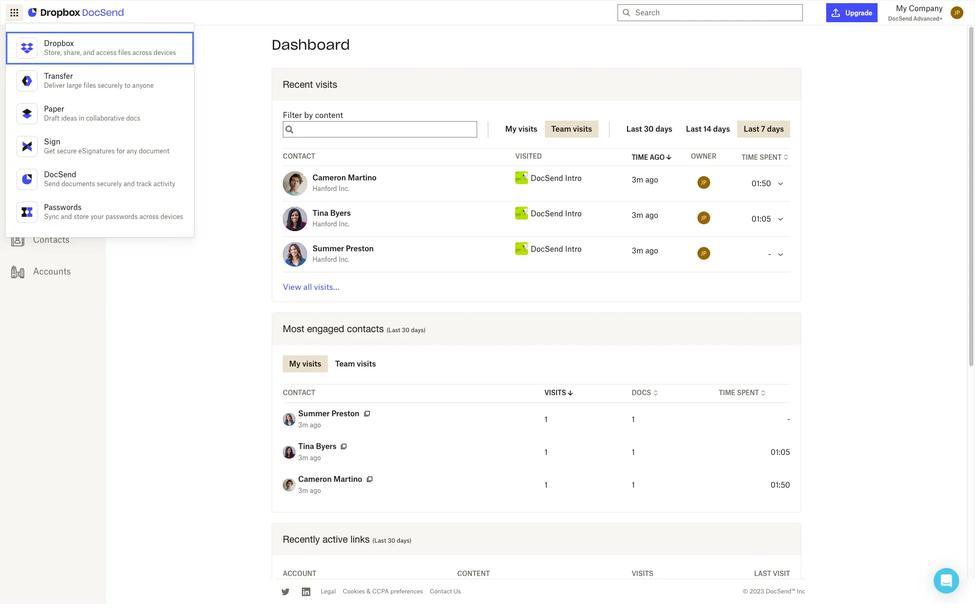 Task type: describe. For each thing, give the bounding box(es) containing it.
last for last 14 days
[[686, 125, 702, 134]]

0 vertical spatial cameron martino link
[[313, 173, 377, 182]]

engaged
[[307, 324, 344, 335]]

recently
[[283, 535, 320, 546]]

present
[[33, 171, 63, 182]]

2 vertical spatial contact
[[430, 589, 452, 596]]

last 14 days
[[686, 125, 730, 134]]

view
[[283, 283, 301, 292]]

docsend intro for cameron martino
[[531, 174, 582, 183]]

My visits radio
[[283, 356, 328, 373]]

access
[[96, 49, 117, 57]]

my visits for my visits radio
[[289, 360, 321, 369]]

my visits button
[[499, 121, 544, 138]]

filter
[[283, 110, 302, 120]]

active
[[323, 535, 348, 546]]

receive image
[[11, 202, 24, 215]]

securely inside docsend send documents securely and track activity
[[97, 180, 122, 188]]

any
[[127, 147, 137, 155]]

tina for tina byers hanford inc.
[[313, 209, 328, 218]]

content link
[[0, 65, 106, 97]]

dropbox store, share, and access files across devices
[[44, 39, 176, 57]]

30 for contacts
[[402, 327, 409, 334]]

cookies
[[343, 589, 365, 596]]

cameron for cameron martino
[[298, 475, 332, 484]]

collaborative
[[86, 114, 124, 122]]

preston for summer preston
[[332, 409, 359, 418]]

3m ago jp for 01:50
[[632, 176, 707, 186]]

visits…
[[314, 283, 339, 292]]

time ago
[[632, 154, 665, 161]]

most engaged contacts (last 30 days)
[[283, 324, 426, 335]]

esignatures
[[78, 147, 115, 155]]

intro for -
[[565, 245, 582, 254]]

last 30 days
[[627, 125, 672, 134]]

jp for 01:50
[[701, 180, 707, 186]]

spaces new
[[33, 108, 83, 118]]

to
[[124, 82, 130, 90]]

docsend™
[[766, 589, 795, 596]]

3m ago for cameron
[[298, 487, 321, 495]]

last for last 7 days
[[744, 125, 759, 134]]

present link
[[0, 161, 106, 192]]

(last for most engaged contacts
[[387, 327, 400, 334]]

- inside recent visits list list
[[768, 250, 771, 259]]

recently active links (last 30 days)
[[283, 535, 412, 546]]

1 horizontal spatial tab list
[[499, 111, 598, 138]]

accounts link
[[0, 256, 106, 288]]

cameron martino link inside engaged contacts list element
[[298, 475, 362, 486]]

01:05 inside recent visits list list
[[752, 215, 771, 224]]

search image
[[286, 124, 293, 135]]

view all visits…
[[283, 283, 339, 292]]

cameron martino
[[298, 475, 362, 484]]

devices for passwords
[[161, 213, 183, 221]]

contacts
[[33, 235, 70, 245]]

store
[[74, 213, 89, 221]]

preferences
[[391, 589, 423, 596]]

store,
[[44, 49, 62, 57]]

30 inside button
[[644, 125, 654, 134]]

new
[[69, 110, 83, 118]]

owner
[[691, 153, 717, 161]]

docsend for summer preston
[[531, 245, 563, 254]]

devices for dropbox
[[154, 49, 176, 57]]

content
[[315, 110, 343, 120]]

byers for tina byers hanford inc.
[[330, 209, 351, 218]]

spent for the top "time spent" button
[[760, 154, 782, 161]]

track
[[137, 180, 152, 188]]

martino for cameron martino
[[334, 475, 362, 484]]

sign get secure esignatures for any document
[[44, 137, 169, 155]]

docsend intro link for preston
[[531, 245, 582, 254]]

1 vertical spatial summer preston link
[[298, 409, 359, 420]]

© 2023 docsend™ inc
[[743, 589, 805, 596]]

1 vertical spatial tina byers link
[[298, 442, 337, 453]]

cameron martino image
[[283, 479, 296, 492]]

0 vertical spatial tina byers link
[[313, 209, 351, 218]]

last 14 days button
[[680, 121, 736, 138]]

share,
[[64, 49, 81, 57]]

last visit
[[754, 570, 790, 578]]

secure
[[57, 147, 77, 155]]

intro for 01:50
[[565, 174, 582, 183]]

cookies & ccpa preferences link
[[343, 589, 423, 596]]

send
[[44, 180, 60, 188]]

across for dropbox
[[132, 49, 152, 57]]

visits button
[[545, 389, 575, 398]]

sidebar documents image
[[11, 75, 24, 88]]

hanford for summer
[[313, 256, 337, 264]]

docsend inside my company docsend advanced+
[[888, 15, 912, 22]]

company
[[909, 4, 943, 13]]

visit
[[773, 570, 790, 578]]

tina byers image
[[283, 207, 307, 232]]

1 vertical spatial time spent button
[[719, 389, 768, 398]]

tina byers
[[298, 442, 337, 451]]

documents
[[61, 180, 95, 188]]

1 vertical spatial contact
[[283, 389, 315, 397]]

passwords
[[44, 203, 82, 212]]

summer preston
[[298, 409, 359, 418]]

docs
[[126, 114, 140, 122]]

for
[[117, 147, 125, 155]]

contact us link
[[430, 589, 461, 596]]

and inside passwords sync and store your passwords across devices
[[61, 213, 72, 221]]

intro for 01:05
[[565, 209, 582, 218]]

docsend send documents securely and track activity
[[44, 170, 175, 188]]

visits for team visits button
[[573, 125, 592, 134]]

Team visits radio
[[329, 356, 382, 373]]

large
[[67, 82, 82, 90]]

agreements link
[[0, 129, 106, 161]]

sign
[[44, 137, 60, 146]]

(last for recently active links
[[372, 538, 386, 545]]

document
[[139, 147, 169, 155]]

0 horizontal spatial content
[[33, 76, 66, 86]]

dashboard link
[[0, 33, 106, 65]]

sidebar dashboard image
[[11, 43, 24, 56]]

1 vertical spatial content
[[457, 570, 490, 578]]

- inside engaged contacts list element
[[787, 415, 790, 424]]

draft
[[44, 114, 59, 122]]

time ago button
[[632, 153, 673, 162]]

ccpa
[[372, 589, 389, 596]]

time spent inside recent visits list list
[[742, 154, 782, 161]]

byers for tina byers
[[316, 442, 337, 451]]

01:05 inside engaged contacts list element
[[771, 448, 790, 457]]

file requests
[[33, 203, 84, 213]]

sidebar contacts image
[[11, 233, 24, 247]]

upgrade button
[[827, 3, 878, 22]]

days) for most engaged contacts
[[411, 327, 426, 334]]

by
[[304, 110, 313, 120]]

3m ago for tina
[[298, 454, 321, 462]]

docs
[[632, 389, 651, 397]]

copy email image
[[366, 476, 374, 484]]

dropbox
[[44, 39, 74, 48]]

docsend intro link for byers
[[531, 209, 582, 218]]

spent for the bottom "time spent" button
[[737, 389, 759, 397]]

files inside transfer deliver large files securely to anyone
[[84, 82, 96, 90]]

contacts link
[[0, 224, 106, 256]]

hanford for tina
[[313, 220, 337, 228]]

©
[[743, 589, 748, 596]]

recent visits list list
[[272, 138, 801, 302]]

ago
[[650, 154, 665, 161]]

last 30 days button
[[620, 121, 679, 138]]

days for last 7 days
[[767, 125, 784, 134]]

docsend intro for summer preston
[[531, 245, 582, 254]]

docsend for cameron martino
[[531, 174, 563, 183]]

0 vertical spatial summer preston link
[[313, 244, 374, 253]]

across for passwords
[[139, 213, 159, 221]]

transfer deliver large files securely to anyone
[[44, 72, 154, 90]]

1 horizontal spatial dashboard
[[272, 36, 350, 54]]

preston for summer preston hanford inc.
[[346, 244, 374, 253]]

my company docsend advanced+
[[888, 4, 943, 22]]

jp for 01:05
[[701, 215, 707, 222]]

my for my visits button
[[505, 125, 517, 134]]

jp for -
[[701, 251, 707, 257]]

30 for links
[[388, 538, 395, 545]]



Task type: vqa. For each thing, say whether or not it's contained in the screenshot.


Task type: locate. For each thing, give the bounding box(es) containing it.
2 3m ago jp from the top
[[632, 211, 707, 222]]

0 vertical spatial time spent
[[742, 154, 782, 161]]

cameron martino link down tina byers
[[298, 475, 362, 486]]

last for last 30 days
[[627, 125, 642, 134]]

sidebar spaces image
[[11, 106, 24, 120]]

1 horizontal spatial files
[[118, 49, 131, 57]]

preston up tina byers
[[332, 409, 359, 418]]

2 days from the left
[[713, 125, 730, 134]]

1 vertical spatial and
[[124, 180, 135, 188]]

14
[[704, 125, 712, 134]]

1 horizontal spatial and
[[83, 49, 94, 57]]

0 horizontal spatial visits
[[545, 389, 566, 397]]

1 vertical spatial my visits
[[289, 360, 321, 369]]

1 vertical spatial preston
[[332, 409, 359, 418]]

recent
[[283, 79, 313, 90]]

docsend intro for tina byers
[[531, 209, 582, 218]]

0 vertical spatial team visits
[[551, 125, 592, 134]]

days) right links
[[397, 538, 412, 545]]

team for team visits button
[[551, 125, 571, 134]]

copy email image for summer preston
[[363, 410, 371, 418]]

last for last visit
[[754, 570, 771, 578]]

tab list down "engaged"
[[283, 356, 382, 373]]

summer for summer preston
[[298, 409, 330, 418]]

hanford inc. link up tina byers hanford inc.
[[313, 185, 350, 193]]

summer
[[313, 244, 344, 253], [298, 409, 330, 418]]

inc. inside tina byers hanford inc.
[[339, 220, 350, 228]]

my for my visits radio
[[289, 360, 300, 369]]

inc. up visits…
[[339, 256, 350, 264]]

time for the bottom "time spent" button
[[719, 389, 736, 397]]

2 docsend intro from the top
[[531, 209, 582, 218]]

1 vertical spatial across
[[139, 213, 159, 221]]

across right passwords
[[139, 213, 159, 221]]

3m ago jp for 01:05
[[632, 211, 707, 222]]

hanford right tina byers image
[[313, 220, 337, 228]]

1 vertical spatial files
[[84, 82, 96, 90]]

(last right contacts
[[387, 327, 400, 334]]

team visits for team visits option
[[335, 360, 376, 369]]

0 horizontal spatial and
[[61, 213, 72, 221]]

last left visit
[[754, 570, 771, 578]]

and right share,
[[83, 49, 94, 57]]

3 intro from the top
[[565, 245, 582, 254]]

devices up "anyone" on the left of the page
[[154, 49, 176, 57]]

2 horizontal spatial time
[[742, 154, 758, 161]]

sidebar ndas image
[[11, 138, 24, 151]]

visits inside button
[[545, 389, 566, 397]]

legal
[[321, 589, 336, 596]]

preston
[[346, 244, 374, 253], [332, 409, 359, 418]]

visits for team visits option
[[357, 360, 376, 369]]

inc. inside cameron martino hanford inc.
[[339, 185, 350, 193]]

(last inside recently active links (last 30 days)
[[372, 538, 386, 545]]

team visits for team visits button
[[551, 125, 592, 134]]

0 vertical spatial spent
[[760, 154, 782, 161]]

2 hanford inc. link from the top
[[313, 220, 350, 228]]

1 docsend intro link from the top
[[531, 174, 582, 183]]

01:50 inside engaged contacts list element
[[771, 481, 790, 490]]

dashboard
[[272, 36, 350, 54], [33, 44, 77, 55]]

0 horizontal spatial my visits
[[289, 360, 321, 369]]

2 vertical spatial 30
[[388, 538, 395, 545]]

1 horizontal spatial copy email image
[[363, 410, 371, 418]]

team down most engaged contacts (last 30 days)
[[335, 360, 355, 369]]

across up "anyone" on the left of the page
[[132, 49, 152, 57]]

inc.
[[339, 185, 350, 193], [339, 220, 350, 228], [339, 256, 350, 264]]

team visits right my visits button
[[551, 125, 592, 134]]

team
[[551, 125, 571, 134], [335, 360, 355, 369]]

2 horizontal spatial my
[[896, 4, 907, 13]]

preston inside engaged contacts list element
[[332, 409, 359, 418]]

and inside docsend send documents securely and track activity
[[124, 180, 135, 188]]

passwords
[[105, 213, 138, 221]]

0 vertical spatial team
[[551, 125, 571, 134]]

files right access
[[118, 49, 131, 57]]

cameron inside engaged contacts list element
[[298, 475, 332, 484]]

last 7 days button
[[737, 121, 790, 138]]

martino for cameron martino hanford inc.
[[348, 173, 377, 182]]

2 inc. from the top
[[339, 220, 350, 228]]

2 horizontal spatial and
[[124, 180, 135, 188]]

inc. for preston
[[339, 256, 350, 264]]

visits for my visits button
[[518, 125, 537, 134]]

tina byers image
[[283, 207, 307, 232], [283, 447, 296, 459], [283, 447, 296, 459]]

1 vertical spatial visits
[[632, 570, 654, 578]]

3 inc. from the top
[[339, 256, 350, 264]]

passwords sync and store your passwords across devices
[[44, 203, 183, 221]]

visits for my visits radio
[[302, 360, 321, 369]]

devices down activity
[[161, 213, 183, 221]]

30 inside recently active links (last 30 days)
[[388, 538, 395, 545]]

(last inside most engaged contacts (last 30 days)
[[387, 327, 400, 334]]

-
[[768, 250, 771, 259], [787, 415, 790, 424]]

3m ago
[[298, 421, 321, 429], [298, 454, 321, 462], [298, 487, 321, 495]]

30 up time ago
[[644, 125, 654, 134]]

days right '7' on the top
[[767, 125, 784, 134]]

spaces
[[33, 108, 63, 118]]

team visits down most engaged contacts (last 30 days)
[[335, 360, 376, 369]]

days) inside recently active links (last 30 days)
[[397, 538, 412, 545]]

0 vertical spatial 30
[[644, 125, 654, 134]]

summer preston hanford inc.
[[313, 244, 374, 264]]

hanford inc. link
[[313, 185, 350, 193], [313, 220, 350, 228], [313, 256, 350, 264]]

(last right links
[[372, 538, 386, 545]]

us
[[454, 589, 461, 596]]

copy email image for tina byers
[[340, 443, 348, 451]]

0 vertical spatial days)
[[411, 327, 426, 334]]

01:50 inside recent visits list list
[[752, 179, 771, 188]]

2 vertical spatial 3m ago
[[298, 487, 321, 495]]

my visits
[[505, 125, 537, 134], [289, 360, 321, 369]]

tab list up visited
[[499, 111, 598, 138]]

hanford inside cameron martino hanford inc.
[[313, 185, 337, 193]]

0 vertical spatial martino
[[348, 173, 377, 182]]

hanford inc. link for cameron
[[313, 185, 350, 193]]

hanford for cameron
[[313, 185, 337, 193]]

0 vertical spatial content
[[33, 76, 66, 86]]

requests
[[50, 203, 84, 213]]

hanford up tina byers hanford inc.
[[313, 185, 337, 193]]

cameron right cameron martino image on the bottom left of page
[[298, 475, 332, 484]]

tina right tina byers image
[[313, 209, 328, 218]]

days right 14
[[713, 125, 730, 134]]

0 vertical spatial copy email image
[[363, 410, 371, 418]]

all
[[303, 283, 312, 292]]

0 vertical spatial 3m ago
[[298, 421, 321, 429]]

0 vertical spatial cameron
[[313, 173, 346, 182]]

my inside my company docsend advanced+
[[896, 4, 907, 13]]

1 vertical spatial team
[[335, 360, 355, 369]]

1 days from the left
[[656, 125, 672, 134]]

3m ago down tina byers
[[298, 454, 321, 462]]

time inside engaged contacts list element
[[719, 389, 736, 397]]

my visits up visited
[[505, 125, 537, 134]]

2023
[[750, 589, 764, 596]]

2 vertical spatial my
[[289, 360, 300, 369]]

hanford inside tina byers hanford inc.
[[313, 220, 337, 228]]

3 hanford inc. link from the top
[[313, 256, 350, 264]]

file requests link
[[0, 192, 106, 224]]

sidebar present image
[[11, 170, 24, 183]]

inc. for byers
[[339, 220, 350, 228]]

time
[[632, 154, 648, 161], [742, 154, 758, 161], [719, 389, 736, 397]]

2 horizontal spatial 30
[[644, 125, 654, 134]]

3m ago for summer
[[298, 421, 321, 429]]

tina byers link down cameron martino hanford inc.
[[313, 209, 351, 218]]

visits inside option
[[357, 360, 376, 369]]

1 horizontal spatial spent
[[760, 154, 782, 161]]

securely up passwords sync and store your passwords across devices
[[97, 180, 122, 188]]

accounts
[[33, 266, 71, 277]]

byers inside tina byers hanford inc.
[[330, 209, 351, 218]]

contact
[[283, 153, 315, 161], [283, 389, 315, 397], [430, 589, 452, 596]]

1 horizontal spatial my visits
[[505, 125, 537, 134]]

last up time ago
[[627, 125, 642, 134]]

hanford inside summer preston hanford inc.
[[313, 256, 337, 264]]

visits
[[316, 79, 337, 90], [518, 125, 537, 134], [573, 125, 592, 134], [302, 360, 321, 369], [357, 360, 376, 369]]

0 vertical spatial time spent button
[[742, 153, 790, 162]]

my visits inside radio
[[289, 360, 321, 369]]

cameron inside cameron martino hanford inc.
[[313, 173, 346, 182]]

0 vertical spatial inc.
[[339, 185, 350, 193]]

team visits inside option
[[335, 360, 376, 369]]

0 horizontal spatial spent
[[737, 389, 759, 397]]

cameron martino link up tina byers hanford inc.
[[313, 173, 377, 182]]

spent inside recent visits list list
[[760, 154, 782, 161]]

time for time ago button
[[632, 154, 648, 161]]

tab list
[[499, 111, 598, 138], [620, 111, 790, 138], [283, 356, 382, 373]]

last left '7' on the top
[[744, 125, 759, 134]]

2 horizontal spatial days
[[767, 125, 784, 134]]

2 vertical spatial hanford
[[313, 256, 337, 264]]

0 vertical spatial my
[[896, 4, 907, 13]]

copy email image right tina byers
[[340, 443, 348, 451]]

30 inside most engaged contacts (last 30 days)
[[402, 327, 409, 334]]

days up ago
[[656, 125, 672, 134]]

2 3m ago from the top
[[298, 454, 321, 462]]

tina byers link up cameron martino
[[298, 442, 337, 453]]

3 jp from the top
[[701, 251, 707, 257]]

0 vertical spatial intro
[[565, 174, 582, 183]]

1 vertical spatial 01:05
[[771, 448, 790, 457]]

1 horizontal spatial 30
[[402, 327, 409, 334]]

2 horizontal spatial tab list
[[620, 111, 790, 138]]

2 vertical spatial docsend intro
[[531, 245, 582, 254]]

3 3m ago jp from the top
[[632, 247, 707, 257]]

activity
[[153, 180, 175, 188]]

team visits inside button
[[551, 125, 592, 134]]

my
[[896, 4, 907, 13], [505, 125, 517, 134], [289, 360, 300, 369]]

0 vertical spatial hanford
[[313, 185, 337, 193]]

spent
[[760, 154, 782, 161], [737, 389, 759, 397]]

across inside passwords sync and store your passwords across devices
[[139, 213, 159, 221]]

1 hanford inc. link from the top
[[313, 185, 350, 193]]

2 vertical spatial hanford inc. link
[[313, 256, 350, 264]]

0 horizontal spatial copy email image
[[340, 443, 348, 451]]

hanford up visits…
[[313, 256, 337, 264]]

inc. for martino
[[339, 185, 350, 193]]

securely left to
[[98, 82, 123, 90]]

7
[[761, 125, 765, 134]]

team right my visits button
[[551, 125, 571, 134]]

devices
[[154, 49, 176, 57], [161, 213, 183, 221]]

contacts
[[347, 324, 384, 335]]

0 vertical spatial and
[[83, 49, 94, 57]]

1 vertical spatial 3m ago jp
[[632, 211, 707, 222]]

0 horizontal spatial my
[[289, 360, 300, 369]]

3 docsend intro from the top
[[531, 245, 582, 254]]

contact inside recent visits list list
[[283, 153, 315, 161]]

inc. up tina byers hanford inc.
[[339, 185, 350, 193]]

3 3m ago from the top
[[298, 487, 321, 495]]

last inside last 30 days button
[[627, 125, 642, 134]]

devices inside passwords sync and store your passwords across devices
[[161, 213, 183, 221]]

get
[[44, 147, 55, 155]]

summer preston image
[[283, 243, 307, 267], [283, 243, 307, 267]]

my up visited
[[505, 125, 517, 134]]

1 horizontal spatial -
[[787, 415, 790, 424]]

0 vertical spatial byers
[[330, 209, 351, 218]]

1 horizontal spatial visits
[[632, 570, 654, 578]]

preston inside summer preston hanford inc.
[[346, 244, 374, 253]]

engaged contacts list element
[[275, 383, 798, 502]]

my visits down most
[[289, 360, 321, 369]]

1 horizontal spatial team
[[551, 125, 571, 134]]

1 inc. from the top
[[339, 185, 350, 193]]

summer up tina byers
[[298, 409, 330, 418]]

days inside 'button'
[[767, 125, 784, 134]]

3 docsend intro link from the top
[[531, 245, 582, 254]]

and inside dropbox store, share, and access files across devices
[[83, 49, 94, 57]]

paper draft ideas in collaborative docs
[[44, 104, 140, 122]]

deliver
[[44, 82, 65, 90]]

0 horizontal spatial tab list
[[283, 356, 382, 373]]

my down most
[[289, 360, 300, 369]]

summer down tina byers hanford inc.
[[313, 244, 344, 253]]

content up us
[[457, 570, 490, 578]]

visits inside radio
[[302, 360, 321, 369]]

inc. up summer preston hanford inc. at top
[[339, 220, 350, 228]]

0 vertical spatial jp
[[701, 180, 707, 186]]

advanced+
[[914, 15, 943, 22]]

0 vertical spatial across
[[132, 49, 152, 57]]

1 vertical spatial jp
[[701, 215, 707, 222]]

0 horizontal spatial team visits
[[335, 360, 376, 369]]

summer preston link down tina byers hanford inc.
[[313, 244, 374, 253]]

dashboard up recent visits
[[272, 36, 350, 54]]

2 vertical spatial and
[[61, 213, 72, 221]]

time spent inside engaged contacts list element
[[719, 389, 759, 397]]

agreements
[[33, 139, 82, 150]]

contact left us
[[430, 589, 452, 596]]

1 3m ago jp from the top
[[632, 176, 707, 186]]

martino inside cameron martino hanford inc.
[[348, 173, 377, 182]]

hanford inc. link up summer preston hanford inc. at top
[[313, 220, 350, 228]]

anyone
[[132, 82, 154, 90]]

1 vertical spatial copy email image
[[340, 443, 348, 451]]

1 vertical spatial days)
[[397, 538, 412, 545]]

dashboard inside 'link'
[[33, 44, 77, 55]]

ideas
[[61, 114, 77, 122]]

securely inside transfer deliver large files securely to anyone
[[98, 82, 123, 90]]

summer preston link up tina byers
[[298, 409, 359, 420]]

devices inside dropbox store, share, and access files across devices
[[154, 49, 176, 57]]

0 vertical spatial devices
[[154, 49, 176, 57]]

tina byers hanford inc.
[[313, 209, 351, 228]]

byers inside engaged contacts list element
[[316, 442, 337, 451]]

3m ago jp for -
[[632, 247, 707, 257]]

1
[[545, 415, 548, 424], [632, 415, 635, 424], [545, 448, 548, 457], [632, 448, 635, 457], [545, 481, 548, 490], [632, 481, 635, 490]]

2 intro from the top
[[565, 209, 582, 218]]

hanford inc. link up visits…
[[313, 256, 350, 264]]

my left "company"
[[896, 4, 907, 13]]

copy email image right summer preston
[[363, 410, 371, 418]]

1 vertical spatial 01:50
[[771, 481, 790, 490]]

1 vertical spatial 3m ago
[[298, 454, 321, 462]]

summer inside engaged contacts list element
[[298, 409, 330, 418]]

inc
[[797, 589, 805, 596]]

cameron
[[313, 173, 346, 182], [298, 475, 332, 484]]

files right large
[[84, 82, 96, 90]]

and left track
[[124, 180, 135, 188]]

2 hanford from the top
[[313, 220, 337, 228]]

0 vertical spatial docsend intro
[[531, 174, 582, 183]]

contact down my visits radio
[[283, 389, 315, 397]]

1 vertical spatial docsend intro
[[531, 209, 582, 218]]

your
[[91, 213, 104, 221]]

byers
[[330, 209, 351, 218], [316, 442, 337, 451]]

content left large
[[33, 76, 66, 86]]

1 docsend intro from the top
[[531, 174, 582, 183]]

1 intro from the top
[[565, 174, 582, 183]]

team for team visits option
[[335, 360, 355, 369]]

summer preston image
[[283, 414, 296, 426], [283, 414, 296, 426]]

team inside team visits option
[[335, 360, 355, 369]]

30 right links
[[388, 538, 395, 545]]

and down passwords
[[61, 213, 72, 221]]

1 vertical spatial securely
[[97, 180, 122, 188]]

1 vertical spatial spent
[[737, 389, 759, 397]]

3m ago right cameron martino image on the bottom left of page
[[298, 487, 321, 495]]

contact us
[[430, 589, 461, 596]]

days
[[656, 125, 672, 134], [713, 125, 730, 134], [767, 125, 784, 134]]

martino up tina byers hanford inc.
[[348, 173, 377, 182]]

0 vertical spatial preston
[[346, 244, 374, 253]]

tab list up owner
[[620, 111, 790, 138]]

my inside radio
[[289, 360, 300, 369]]

last inside last 14 days button
[[686, 125, 702, 134]]

my visits inside button
[[505, 125, 537, 134]]

my visits for my visits button
[[505, 125, 537, 134]]

tina inside tina byers hanford inc.
[[313, 209, 328, 218]]

0 vertical spatial securely
[[98, 82, 123, 90]]

inc. inside summer preston hanford inc.
[[339, 256, 350, 264]]

transfer
[[44, 72, 73, 81]]

1 vertical spatial byers
[[316, 442, 337, 451]]

docs button
[[632, 389, 660, 398]]

1 vertical spatial summer
[[298, 409, 330, 418]]

last inside last 7 days 'button'
[[744, 125, 759, 134]]

days) right contacts
[[411, 327, 426, 334]]

2 jp from the top
[[701, 215, 707, 222]]

martino left copy email icon
[[334, 475, 362, 484]]

docsend inside docsend send documents securely and track activity
[[44, 170, 76, 179]]

1 vertical spatial 30
[[402, 327, 409, 334]]

upgrade image
[[832, 8, 840, 17]]

cameron martino hanford inc.
[[313, 173, 377, 193]]

docsend for tina byers
[[531, 209, 563, 218]]

time for the top "time spent" button
[[742, 154, 758, 161]]

tina for tina byers
[[298, 442, 314, 451]]

0 vertical spatial 01:05
[[752, 215, 771, 224]]

tina byers image inside recent visits list list
[[283, 207, 307, 232]]

files inside dropbox store, share, and access files across devices
[[118, 49, 131, 57]]

0 horizontal spatial days
[[656, 125, 672, 134]]

byers down summer preston
[[316, 442, 337, 451]]

tina inside engaged contacts list element
[[298, 442, 314, 451]]

team inside team visits button
[[551, 125, 571, 134]]

2 vertical spatial jp
[[701, 251, 707, 257]]

tab list containing last 30 days
[[620, 111, 790, 138]]

1 vertical spatial -
[[787, 415, 790, 424]]

last left 14
[[686, 125, 702, 134]]

hanford inc. link for tina
[[313, 220, 350, 228]]

1 vertical spatial my
[[505, 125, 517, 134]]

2 vertical spatial inc.
[[339, 256, 350, 264]]

visited
[[515, 153, 542, 161]]

&
[[367, 589, 371, 596]]

cameron martino link
[[313, 173, 377, 182], [298, 475, 362, 486]]

days) inside most engaged contacts (last 30 days)
[[411, 327, 426, 334]]

30 right contacts
[[402, 327, 409, 334]]

upgrade
[[846, 9, 872, 17]]

securely
[[98, 82, 123, 90], [97, 180, 122, 188]]

files
[[118, 49, 131, 57], [84, 82, 96, 90]]

1 3m ago from the top
[[298, 421, 321, 429]]

0 horizontal spatial dashboard
[[33, 44, 77, 55]]

cameron martino image
[[283, 172, 307, 196], [283, 172, 307, 196], [283, 479, 296, 492]]

days) for recently active links
[[397, 538, 412, 545]]

1 vertical spatial hanford inc. link
[[313, 220, 350, 228]]

team visits button
[[545, 121, 598, 138]]

2 docsend intro link from the top
[[531, 209, 582, 218]]

summer inside summer preston hanford inc.
[[313, 244, 344, 253]]

most
[[283, 324, 304, 335]]

1 hanford from the top
[[313, 185, 337, 193]]

preston down tina byers hanford inc.
[[346, 244, 374, 253]]

1 vertical spatial team visits
[[335, 360, 376, 369]]

last 7 days
[[744, 125, 784, 134]]

0 horizontal spatial files
[[84, 82, 96, 90]]

0 vertical spatial visits
[[545, 389, 566, 397]]

my inside button
[[505, 125, 517, 134]]

cameron for cameron martino hanford inc.
[[313, 173, 346, 182]]

cameron up tina byers hanford inc.
[[313, 173, 346, 182]]

3 days from the left
[[767, 125, 784, 134]]

1 vertical spatial hanford
[[313, 220, 337, 228]]

summer for summer preston hanford inc.
[[313, 244, 344, 253]]

days for last 14 days
[[713, 125, 730, 134]]

contact down search icon
[[283, 153, 315, 161]]

tina down summer preston
[[298, 442, 314, 451]]

1 vertical spatial inc.
[[339, 220, 350, 228]]

byers down cameron martino hanford inc.
[[330, 209, 351, 218]]

martino inside cameron martino link
[[334, 475, 362, 484]]

0 vertical spatial -
[[768, 250, 771, 259]]

spent inside engaged contacts list element
[[737, 389, 759, 397]]

in
[[79, 114, 84, 122]]

1 jp from the top
[[701, 180, 707, 186]]

1 vertical spatial docsend intro link
[[531, 209, 582, 218]]

file
[[33, 203, 48, 213]]

sidebar accounts image
[[11, 265, 24, 279]]

dashboard up the transfer
[[33, 44, 77, 55]]

3 hanford from the top
[[313, 256, 337, 264]]

3m ago down summer preston
[[298, 421, 321, 429]]

hanford inc. link for summer
[[313, 256, 350, 264]]

across inside dropbox store, share, and access files across devices
[[132, 49, 152, 57]]

across
[[132, 49, 152, 57], [139, 213, 159, 221]]

0 horizontal spatial 30
[[388, 538, 395, 545]]

days for last 30 days
[[656, 125, 672, 134]]

copy email image
[[363, 410, 371, 418], [340, 443, 348, 451]]

docsend intro link for martino
[[531, 174, 582, 183]]



